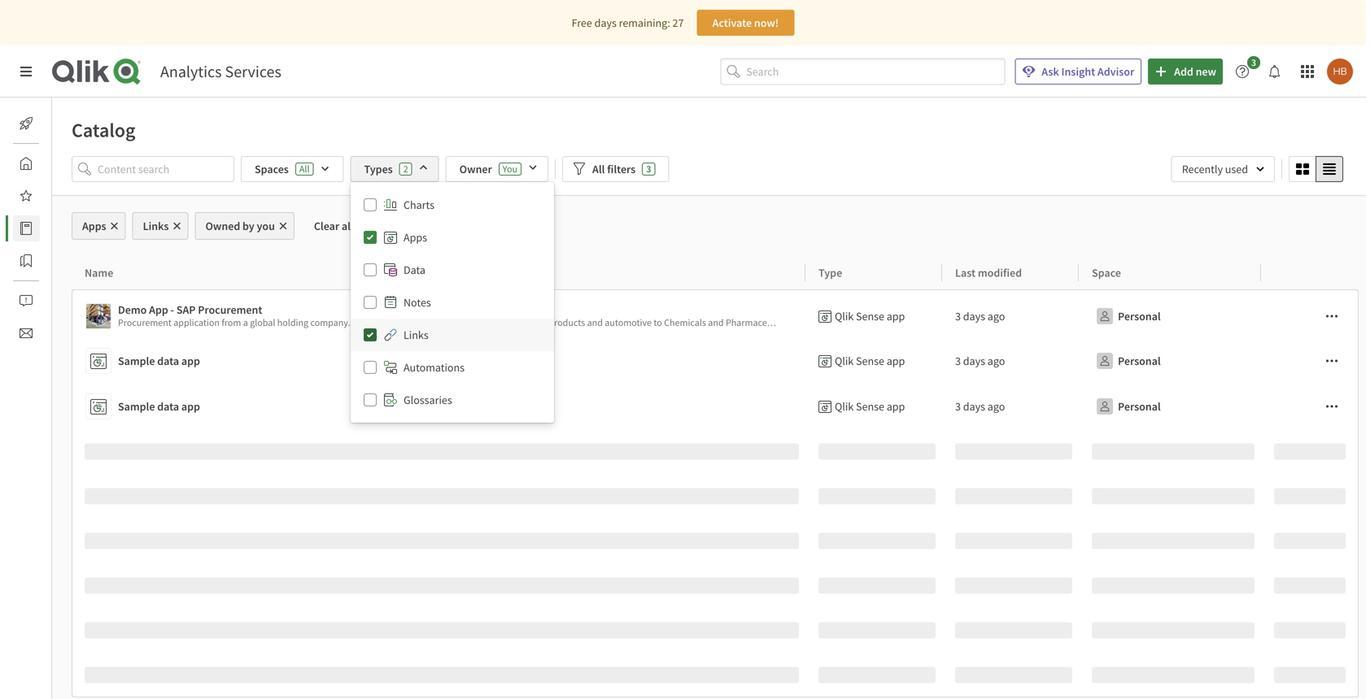 Task type: describe. For each thing, give the bounding box(es) containing it.
days for 1st qlik sense app cell from the bottom
[[963, 400, 986, 414]]

alerts image
[[20, 295, 33, 308]]

you
[[503, 163, 518, 175]]

filters
[[607, 162, 636, 177]]

more actions image
[[1326, 355, 1339, 368]]

3 for 1st qlik sense app cell
[[955, 309, 961, 324]]

comes
[[846, 317, 873, 329]]

sample for sample data app button associated with second qlik sense app cell from the bottom
[[118, 354, 155, 369]]

apps button
[[72, 212, 126, 240]]

activate now!
[[713, 15, 779, 30]]

you
[[257, 219, 275, 234]]

used
[[1226, 162, 1248, 177]]

2 from from the left
[[875, 317, 894, 329]]

sample for 1st qlik sense app cell from the bottom's sample data app button
[[118, 400, 155, 414]]

links inside button
[[143, 219, 169, 234]]

owner
[[460, 162, 492, 177]]

qlik sense app for sample data app button associated with second qlik sense app cell from the bottom
[[835, 354, 905, 369]]

ago for 1st qlik sense app cell from the bottom
[[988, 400, 1005, 414]]

automations
[[404, 361, 465, 375]]

apps inside filters region
[[404, 230, 427, 245]]

favorites image
[[20, 190, 33, 203]]

add new button
[[1149, 59, 1223, 85]]

personal cell for 1st qlik sense app cell's 3 days ago "button"
[[1079, 290, 1261, 339]]

bw
[[921, 317, 935, 329]]

global
[[250, 317, 275, 329]]

demo
[[118, 303, 147, 317]]

personal for 3 days ago "button" corresponding to 1st qlik sense app cell from the bottom's personal cell
[[1118, 400, 1161, 414]]

home
[[52, 156, 81, 171]]

owned by you button
[[195, 212, 295, 240]]

1 qlik sense app cell from the top
[[806, 290, 942, 339]]

0 horizontal spatial procurement
[[118, 317, 172, 329]]

all
[[342, 219, 354, 234]]

qlik sense app image
[[86, 304, 111, 329]]

app
[[149, 303, 168, 317]]

holding
[[277, 317, 309, 329]]

insight
[[1062, 64, 1096, 79]]

days for 1st qlik sense app cell
[[963, 309, 986, 324]]

type
[[819, 266, 843, 280]]

are
[[455, 317, 468, 329]]

analytics
[[160, 61, 222, 82]]

chemicals
[[664, 317, 706, 329]]

more actions image for 3 days ago "button" corresponding to 1st qlik sense app cell from the bottom's personal cell
[[1326, 400, 1339, 413]]

qlik sense app for 1st qlik sense app cell from the bottom's sample data app button
[[835, 400, 905, 414]]

sense for second qlik sense app cell from the bottom
[[856, 354, 885, 369]]

data for 1st qlik sense app cell from the bottom's sample data app button
[[157, 400, 179, 414]]

app for 1st qlik sense app cell
[[887, 309, 905, 324]]

pharmaceutical
[[726, 317, 790, 329]]

Search text field
[[747, 58, 1005, 85]]

personal cell for 3 days ago "button" corresponding to 1st qlik sense app cell from the bottom
[[1079, 384, 1261, 430]]

owned by you
[[205, 219, 275, 234]]

companies
[[409, 317, 453, 329]]

1 horizontal spatial sap
[[903, 317, 919, 329]]

1 qlik sense app from the top
[[835, 309, 905, 324]]

filters region
[[52, 153, 1366, 423]]

1 a from the left
[[243, 317, 248, 329]]

company.
[[310, 317, 350, 329]]

all for all filters
[[593, 162, 605, 177]]

recently used
[[1182, 162, 1248, 177]]

application
[[174, 317, 220, 329]]

catalog inside navigation pane element
[[52, 221, 88, 236]]

Content search text field
[[98, 156, 234, 182]]

add
[[1175, 64, 1194, 79]]

cell for 3 days ago "button" corresponding to second qlik sense app cell from the bottom's personal cell
[[1261, 339, 1360, 384]]

data for sample data app button associated with second qlik sense app cell from the bottom
[[157, 354, 179, 369]]

searchbar element
[[721, 58, 1005, 85]]

add new
[[1175, 64, 1217, 79]]

demo app - sap procurement procurement application from a global holding company. the daughter companies are active in electronic products and automotive to chemicals and pharmaceutical etc. the data comes from a sap bw system.
[[118, 303, 968, 329]]

0 horizontal spatial sap
[[176, 303, 196, 317]]

notes
[[404, 295, 431, 310]]

last modified
[[955, 266, 1022, 280]]

3 days ago button for second qlik sense app cell from the bottom
[[955, 348, 1005, 374]]

activate
[[713, 15, 752, 30]]

personal button for 3 days ago cell for 1st qlik sense app cell from the bottom
[[1092, 394, 1164, 420]]

catalog link
[[13, 216, 88, 242]]

ask insight advisor
[[1042, 64, 1135, 79]]

getting started image
[[20, 117, 33, 130]]

3 button
[[1230, 56, 1266, 85]]

2 qlik sense app cell from the top
[[806, 339, 942, 384]]

ask
[[1042, 64, 1059, 79]]

sample data app button for 1st qlik sense app cell from the bottom
[[85, 391, 799, 423]]

clear all button
[[301, 212, 367, 240]]

sample data app for sample data app button associated with second qlik sense app cell from the bottom
[[118, 354, 200, 369]]

3 qlik sense app cell from the top
[[806, 384, 942, 430]]

personal button for 1st qlik sense app cell 3 days ago cell
[[1092, 304, 1164, 330]]

3 days ago cell for 1st qlik sense app cell from the bottom
[[942, 384, 1079, 430]]

clear all
[[314, 219, 354, 234]]

sense for 1st qlik sense app cell from the bottom
[[856, 400, 885, 414]]

cell for 3 days ago "button" corresponding to 1st qlik sense app cell from the bottom's personal cell
[[1261, 384, 1360, 430]]



Task type: vqa. For each thing, say whether or not it's contained in the screenshot.
your
no



Task type: locate. For each thing, give the bounding box(es) containing it.
3 days ago cell for second qlik sense app cell from the bottom
[[942, 339, 1079, 384]]

to
[[654, 317, 662, 329]]

from right comes
[[875, 317, 894, 329]]

0 vertical spatial 3 days ago
[[955, 309, 1005, 324]]

catalog up name on the top left
[[52, 221, 88, 236]]

1 3 days ago button from the top
[[955, 304, 1005, 330]]

0 vertical spatial sample data app
[[118, 354, 200, 369]]

and
[[587, 317, 603, 329], [708, 317, 724, 329]]

glossaries
[[404, 393, 452, 408]]

sample
[[118, 354, 155, 369], [118, 400, 155, 414]]

2 sample data app from the top
[[118, 400, 200, 414]]

2 more actions image from the top
[[1326, 400, 1339, 413]]

automotive
[[605, 317, 652, 329]]

collections image
[[20, 255, 33, 268]]

all filters
[[593, 162, 636, 177]]

all right the spaces
[[299, 163, 310, 175]]

qlik for sample data app button associated with second qlik sense app cell from the bottom
[[835, 354, 854, 369]]

procurement right the -
[[198, 303, 262, 317]]

1 from from the left
[[222, 317, 241, 329]]

sap right the -
[[176, 303, 196, 317]]

charts
[[404, 198, 435, 212]]

data
[[404, 263, 426, 278]]

1 vertical spatial ago
[[988, 354, 1005, 369]]

now!
[[754, 15, 779, 30]]

a left bw
[[896, 317, 901, 329]]

1 personal button from the top
[[1092, 304, 1164, 330]]

sense for 1st qlik sense app cell
[[856, 309, 885, 324]]

1 vertical spatial qlik sense app
[[835, 354, 905, 369]]

links button
[[132, 212, 188, 240]]

2 3 days ago from the top
[[955, 354, 1005, 369]]

2 vertical spatial 3 days ago
[[955, 400, 1005, 414]]

from
[[222, 317, 241, 329], [875, 317, 894, 329]]

3 qlik from the top
[[835, 400, 854, 414]]

1 vertical spatial personal button
[[1092, 348, 1164, 374]]

the
[[352, 317, 368, 329], [809, 317, 824, 329]]

1 horizontal spatial all
[[593, 162, 605, 177]]

navigation pane element
[[0, 104, 88, 353]]

sense
[[856, 309, 885, 324], [856, 354, 885, 369], [856, 400, 885, 414]]

0 horizontal spatial a
[[243, 317, 248, 329]]

recently
[[1182, 162, 1223, 177]]

data
[[826, 317, 844, 329], [157, 354, 179, 369], [157, 400, 179, 414]]

links down notes
[[404, 328, 429, 343]]

1 horizontal spatial procurement
[[198, 303, 262, 317]]

days
[[595, 15, 617, 30], [963, 309, 986, 324], [963, 354, 986, 369], [963, 400, 986, 414]]

1 horizontal spatial the
[[809, 317, 824, 329]]

analytics services element
[[160, 61, 281, 82]]

free
[[572, 15, 592, 30]]

0 vertical spatial data
[[826, 317, 844, 329]]

sample data app button for second qlik sense app cell from the bottom
[[85, 345, 799, 378]]

switch view group
[[1289, 156, 1344, 182]]

cell
[[1261, 290, 1360, 339], [1261, 339, 1360, 384], [1261, 384, 1360, 430]]

1 vertical spatial 3 days ago button
[[955, 348, 1005, 374]]

0 vertical spatial qlik sense app
[[835, 309, 905, 324]]

catalog up 'home'
[[72, 118, 136, 142]]

2 sense from the top
[[856, 354, 885, 369]]

1 3 days ago from the top
[[955, 309, 1005, 324]]

howard brown image
[[1327, 59, 1353, 85]]

activate now! link
[[697, 10, 795, 36]]

1 vertical spatial sample data app button
[[85, 391, 799, 423]]

1 vertical spatial sample data app
[[118, 400, 200, 414]]

clear
[[314, 219, 339, 234]]

2 sample data app button from the top
[[85, 391, 799, 423]]

open sidebar menu image
[[20, 65, 33, 78]]

2 personal from the top
[[1118, 354, 1161, 369]]

0 vertical spatial sample
[[118, 354, 155, 369]]

2 vertical spatial personal button
[[1092, 394, 1164, 420]]

2 personal button from the top
[[1092, 348, 1164, 374]]

-
[[171, 303, 174, 317]]

alerts
[[52, 294, 79, 308]]

2 cell from the top
[[1261, 339, 1360, 384]]

modified
[[978, 266, 1022, 280]]

1 cell from the top
[[1261, 290, 1360, 339]]

1 more actions image from the top
[[1326, 310, 1339, 323]]

owned
[[205, 219, 240, 234]]

1 vertical spatial data
[[157, 354, 179, 369]]

0 horizontal spatial the
[[352, 317, 368, 329]]

3 3 days ago from the top
[[955, 400, 1005, 414]]

qlik sense app cell
[[806, 290, 942, 339], [806, 339, 942, 384], [806, 384, 942, 430]]

1 horizontal spatial a
[[896, 317, 901, 329]]

1 vertical spatial links
[[404, 328, 429, 343]]

all
[[593, 162, 605, 177], [299, 163, 310, 175]]

1 and from the left
[[587, 317, 603, 329]]

personal button for 3 days ago cell corresponding to second qlik sense app cell from the bottom
[[1092, 348, 1164, 374]]

2 vertical spatial qlik sense app
[[835, 400, 905, 414]]

0 horizontal spatial apps
[[82, 219, 106, 234]]

2 vertical spatial sense
[[856, 400, 885, 414]]

2 ago from the top
[[988, 354, 1005, 369]]

0 vertical spatial personal button
[[1092, 304, 1164, 330]]

a left 'global'
[[243, 317, 248, 329]]

1 horizontal spatial from
[[875, 317, 894, 329]]

1 3 days ago cell from the top
[[942, 290, 1079, 339]]

3 inside 3 dropdown button
[[1252, 56, 1257, 69]]

2 vertical spatial qlik
[[835, 400, 854, 414]]

1 personal cell from the top
[[1079, 290, 1261, 339]]

and right products at the left of the page
[[587, 317, 603, 329]]

3
[[1252, 56, 1257, 69], [646, 163, 651, 175], [955, 309, 961, 324], [955, 354, 961, 369], [955, 400, 961, 414]]

0 vertical spatial catalog
[[72, 118, 136, 142]]

in
[[497, 317, 504, 329]]

services
[[225, 61, 281, 82]]

0 horizontal spatial all
[[299, 163, 310, 175]]

1 the from the left
[[352, 317, 368, 329]]

3 cell from the top
[[1261, 384, 1360, 430]]

alerts link
[[13, 288, 79, 314]]

3 personal cell from the top
[[1079, 384, 1261, 430]]

sample data app
[[118, 354, 200, 369], [118, 400, 200, 414]]

0 vertical spatial more actions image
[[1326, 310, 1339, 323]]

3 days ago cell
[[942, 290, 1079, 339], [942, 339, 1079, 384], [942, 384, 1079, 430]]

1 horizontal spatial apps
[[404, 230, 427, 245]]

1 horizontal spatial and
[[708, 317, 724, 329]]

1 vertical spatial sample
[[118, 400, 155, 414]]

active
[[470, 317, 495, 329]]

qlik for 1st qlik sense app cell from the bottom's sample data app button
[[835, 400, 854, 414]]

0 vertical spatial sample data app button
[[85, 345, 799, 378]]

more actions image up more actions image
[[1326, 310, 1339, 323]]

sample data app button
[[85, 345, 799, 378], [85, 391, 799, 423]]

qlik
[[835, 309, 854, 324], [835, 354, 854, 369], [835, 400, 854, 414]]

qlik sense app
[[835, 309, 905, 324], [835, 354, 905, 369], [835, 400, 905, 414]]

27
[[673, 15, 684, 30]]

procurement right qlik sense app image
[[118, 317, 172, 329]]

personal
[[1118, 309, 1161, 324], [1118, 354, 1161, 369], [1118, 400, 1161, 414]]

home link
[[13, 151, 81, 177]]

3 sense from the top
[[856, 400, 885, 414]]

catalog
[[72, 118, 136, 142], [52, 221, 88, 236]]

links
[[143, 219, 169, 234], [404, 328, 429, 343]]

by
[[243, 219, 255, 234]]

0 vertical spatial 3 days ago button
[[955, 304, 1005, 330]]

2 3 days ago cell from the top
[[942, 339, 1079, 384]]

app
[[887, 309, 905, 324], [181, 354, 200, 369], [887, 354, 905, 369], [181, 400, 200, 414], [887, 400, 905, 414]]

days for second qlik sense app cell from the bottom
[[963, 354, 986, 369]]

products
[[549, 317, 585, 329]]

1 ago from the top
[[988, 309, 1005, 324]]

0 vertical spatial qlik
[[835, 309, 854, 324]]

apps up data
[[404, 230, 427, 245]]

links right apps button
[[143, 219, 169, 234]]

3 days ago for 3 days ago "button" corresponding to 1st qlik sense app cell from the bottom
[[955, 400, 1005, 414]]

more actions image down more actions image
[[1326, 400, 1339, 413]]

2
[[403, 163, 408, 175]]

and right chemicals
[[708, 317, 724, 329]]

3 personal button from the top
[[1092, 394, 1164, 420]]

2 a from the left
[[896, 317, 901, 329]]

1 sample from the top
[[118, 354, 155, 369]]

2 sample from the top
[[118, 400, 155, 414]]

0 vertical spatial ago
[[988, 309, 1005, 324]]

apps inside button
[[82, 219, 106, 234]]

0 horizontal spatial and
[[587, 317, 603, 329]]

2 vertical spatial data
[[157, 400, 179, 414]]

1 sample data app from the top
[[118, 354, 200, 369]]

3 days ago
[[955, 309, 1005, 324], [955, 354, 1005, 369], [955, 400, 1005, 414]]

sample data app for 1st qlik sense app cell from the bottom's sample data app button
[[118, 400, 200, 414]]

personal button
[[1092, 304, 1164, 330], [1092, 348, 1164, 374], [1092, 394, 1164, 420]]

the right etc.
[[809, 317, 824, 329]]

analytics services
[[160, 61, 281, 82]]

app for 1st qlik sense app cell from the bottom
[[887, 400, 905, 414]]

subscriptions image
[[20, 327, 33, 340]]

sap left bw
[[903, 317, 919, 329]]

name
[[85, 266, 113, 280]]

2 vertical spatial ago
[[988, 400, 1005, 414]]

ago
[[988, 309, 1005, 324], [988, 354, 1005, 369], [988, 400, 1005, 414]]

2 vertical spatial 3 days ago button
[[955, 394, 1005, 420]]

3 days ago button for 1st qlik sense app cell from the bottom
[[955, 394, 1005, 420]]

spaces
[[255, 162, 289, 177]]

ask insight advisor button
[[1015, 59, 1142, 85]]

more actions image
[[1326, 310, 1339, 323], [1326, 400, 1339, 413]]

1 sense from the top
[[856, 309, 885, 324]]

3 days ago cell for 1st qlik sense app cell
[[942, 290, 1079, 339]]

2 3 days ago button from the top
[[955, 348, 1005, 374]]

1 horizontal spatial links
[[404, 328, 429, 343]]

3 for 1st qlik sense app cell from the bottom
[[955, 400, 961, 414]]

3 days ago for 3 days ago "button" corresponding to second qlik sense app cell from the bottom
[[955, 354, 1005, 369]]

daughter
[[370, 317, 407, 329]]

0 horizontal spatial links
[[143, 219, 169, 234]]

personal cell
[[1079, 290, 1261, 339], [1079, 339, 1261, 384], [1079, 384, 1261, 430]]

apps
[[82, 219, 106, 234], [404, 230, 427, 245]]

2 the from the left
[[809, 317, 824, 329]]

0 horizontal spatial from
[[222, 317, 241, 329]]

1 personal from the top
[[1118, 309, 1161, 324]]

3 ago from the top
[[988, 400, 1005, 414]]

last
[[955, 266, 976, 280]]

more actions image for personal cell related to 1st qlik sense app cell's 3 days ago "button"
[[1326, 310, 1339, 323]]

1 vertical spatial qlik
[[835, 354, 854, 369]]

free days remaining: 27
[[572, 15, 684, 30]]

3 3 days ago cell from the top
[[942, 384, 1079, 430]]

remaining:
[[619, 15, 670, 30]]

3 personal from the top
[[1118, 400, 1161, 414]]

system.
[[936, 317, 968, 329]]

1 vertical spatial sense
[[856, 354, 885, 369]]

apps up name on the top left
[[82, 219, 106, 234]]

procurement
[[198, 303, 262, 317], [118, 317, 172, 329]]

2 personal cell from the top
[[1079, 339, 1261, 384]]

sample data app button down automations
[[85, 391, 799, 423]]

a
[[243, 317, 248, 329], [896, 317, 901, 329]]

types
[[364, 162, 393, 177]]

electronic
[[506, 317, 547, 329]]

3 3 days ago button from the top
[[955, 394, 1005, 420]]

new
[[1196, 64, 1217, 79]]

2 vertical spatial personal
[[1118, 400, 1161, 414]]

app for second qlik sense app cell from the bottom
[[887, 354, 905, 369]]

3 qlik sense app from the top
[[835, 400, 905, 414]]

cell for personal cell related to 1st qlik sense app cell's 3 days ago "button"
[[1261, 290, 1360, 339]]

ago for second qlik sense app cell from the bottom
[[988, 354, 1005, 369]]

1 vertical spatial catalog
[[52, 221, 88, 236]]

0 vertical spatial sense
[[856, 309, 885, 324]]

1 vertical spatial more actions image
[[1326, 400, 1339, 413]]

3 days ago button for 1st qlik sense app cell
[[955, 304, 1005, 330]]

personal for 3 days ago "button" corresponding to second qlik sense app cell from the bottom's personal cell
[[1118, 354, 1161, 369]]

3 days ago for 1st qlik sense app cell's 3 days ago "button"
[[955, 309, 1005, 324]]

0 vertical spatial links
[[143, 219, 169, 234]]

space
[[1092, 266, 1121, 280]]

1 sample data app button from the top
[[85, 345, 799, 378]]

2 qlik sense app from the top
[[835, 354, 905, 369]]

personal for personal cell related to 1st qlik sense app cell's 3 days ago "button"
[[1118, 309, 1161, 324]]

ago for 1st qlik sense app cell
[[988, 309, 1005, 324]]

3 for second qlik sense app cell from the bottom
[[955, 354, 961, 369]]

1 vertical spatial personal
[[1118, 354, 1161, 369]]

1 qlik from the top
[[835, 309, 854, 324]]

sample data app button down companies
[[85, 345, 799, 378]]

etc.
[[792, 317, 807, 329]]

advisor
[[1098, 64, 1135, 79]]

all for all
[[299, 163, 310, 175]]

Recently used field
[[1172, 156, 1275, 182]]

0 vertical spatial personal
[[1118, 309, 1161, 324]]

the left "daughter" at top left
[[352, 317, 368, 329]]

links inside filters region
[[404, 328, 429, 343]]

from left 'global'
[[222, 317, 241, 329]]

2 and from the left
[[708, 317, 724, 329]]

data inside demo app - sap procurement procurement application from a global holding company. the daughter companies are active in electronic products and automotive to chemicals and pharmaceutical etc. the data comes from a sap bw system.
[[826, 317, 844, 329]]

1 vertical spatial 3 days ago
[[955, 354, 1005, 369]]

3 inside filters region
[[646, 163, 651, 175]]

personal cell for 3 days ago "button" corresponding to second qlik sense app cell from the bottom
[[1079, 339, 1261, 384]]

2 qlik from the top
[[835, 354, 854, 369]]

all left filters
[[593, 162, 605, 177]]



